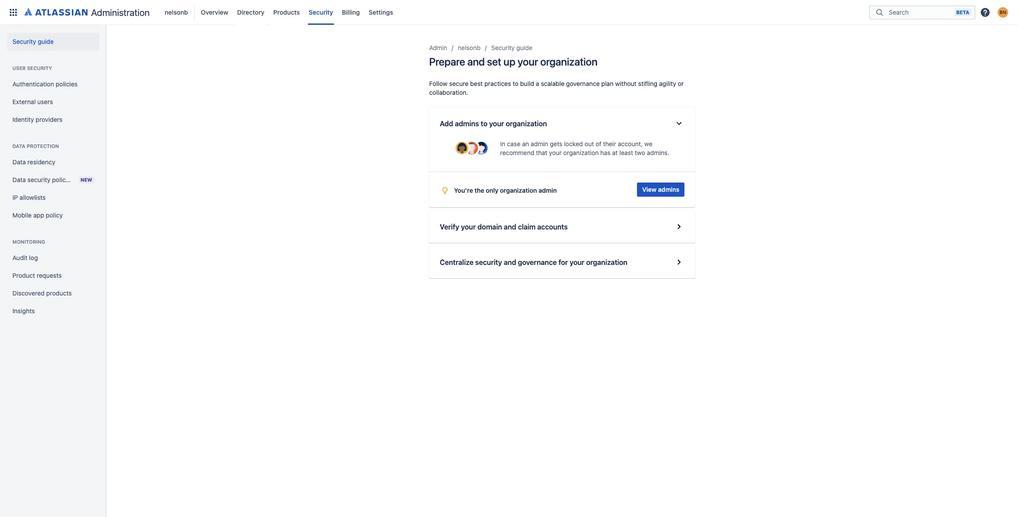 Task type: vqa. For each thing, say whether or not it's contained in the screenshot.
the Data residency link
yes



Task type: locate. For each thing, give the bounding box(es) containing it.
0 vertical spatial nelsonb link
[[162, 5, 191, 19]]

0 vertical spatial to
[[513, 80, 518, 87]]

account image
[[998, 7, 1008, 18]]

1 horizontal spatial guide
[[516, 44, 532, 51]]

1 vertical spatial admin
[[538, 187, 557, 194]]

nelsonb
[[165, 8, 188, 16], [458, 44, 480, 51]]

and left 'claim' at the right top of page
[[504, 223, 516, 231]]

security guide
[[12, 38, 54, 45], [491, 44, 532, 51]]

1 horizontal spatial nelsonb
[[458, 44, 480, 51]]

security up authentication policies
[[27, 65, 52, 71]]

claim
[[518, 223, 536, 231]]

security guide link
[[7, 33, 99, 51], [491, 43, 532, 53]]

2 vertical spatial and
[[504, 259, 516, 267]]

governance inside follow secure best practices to build a scalable governance plan without stifling agility or collaboration.
[[566, 80, 600, 87]]

search icon image
[[874, 8, 885, 17]]

security inside "link"
[[309, 8, 333, 16]]

1 vertical spatial to
[[481, 120, 487, 128]]

user security
[[12, 65, 52, 71]]

Search field
[[886, 4, 955, 20]]

0 horizontal spatial security guide
[[12, 38, 54, 45]]

scalable
[[541, 80, 564, 87]]

organization right only
[[500, 187, 537, 194]]

only
[[486, 187, 498, 194]]

to left build
[[513, 80, 518, 87]]

1 data from the top
[[12, 143, 25, 149]]

0 horizontal spatial to
[[481, 120, 487, 128]]

log
[[29, 254, 38, 262]]

admins right view
[[658, 186, 679, 193]]

governance left the plan
[[566, 80, 600, 87]]

security down residency at top left
[[27, 176, 50, 184]]

admin
[[429, 44, 447, 51]]

admins right add
[[455, 120, 479, 128]]

governance left for
[[518, 259, 557, 267]]

security guide up user security
[[12, 38, 54, 45]]

1 horizontal spatial security guide
[[491, 44, 532, 51]]

security left billing
[[309, 8, 333, 16]]

1 horizontal spatial security
[[309, 8, 333, 16]]

authentication
[[12, 80, 54, 88]]

0 vertical spatial admin
[[531, 140, 548, 148]]

0 vertical spatial nelsonb
[[165, 8, 188, 16]]

prepare and set up your organization
[[429, 55, 597, 68]]

0 horizontal spatial guide
[[38, 38, 54, 45]]

settings link
[[366, 5, 396, 19]]

organization down locked
[[563, 149, 599, 157]]

gets
[[550, 140, 562, 148]]

0 horizontal spatial admins
[[455, 120, 479, 128]]

atlassian image
[[24, 6, 88, 17], [24, 6, 88, 17]]

policy
[[46, 212, 63, 219]]

2 horizontal spatial security
[[491, 44, 515, 51]]

up
[[503, 55, 515, 68]]

admins.
[[647, 149, 669, 157]]

nelsonb left overview
[[165, 8, 188, 16]]

0 horizontal spatial nelsonb link
[[162, 5, 191, 19]]

0 horizontal spatial nelsonb
[[165, 8, 188, 16]]

data for data residency
[[12, 158, 26, 166]]

security inside button
[[475, 259, 502, 267]]

0 vertical spatial security
[[27, 65, 52, 71]]

your right verify
[[461, 223, 476, 231]]

external users
[[12, 98, 53, 106]]

mobile app policy
[[12, 212, 63, 219]]

domain
[[478, 223, 502, 231]]

0 vertical spatial policies
[[56, 80, 78, 88]]

products
[[273, 8, 300, 16]]

security up user
[[12, 38, 36, 45]]

0 vertical spatial and
[[467, 55, 485, 68]]

administration
[[91, 7, 150, 18]]

security up up
[[491, 44, 515, 51]]

0 vertical spatial data
[[12, 143, 25, 149]]

security for data
[[27, 176, 50, 184]]

verify your domain and claim accounts button
[[429, 211, 695, 243]]

2 data from the top
[[12, 158, 26, 166]]

0 horizontal spatial governance
[[518, 259, 557, 267]]

admins
[[455, 120, 479, 128], [658, 186, 679, 193]]

admins inside button
[[455, 120, 479, 128]]

a
[[536, 80, 539, 87]]

1 vertical spatial data
[[12, 158, 26, 166]]

recommend
[[500, 149, 534, 157]]

admins for view
[[658, 186, 679, 193]]

audit
[[12, 254, 27, 262]]

1 vertical spatial admins
[[658, 186, 679, 193]]

to inside button
[[481, 120, 487, 128]]

organization
[[540, 55, 597, 68], [506, 120, 547, 128], [563, 149, 599, 157], [500, 187, 537, 194], [586, 259, 627, 267]]

data security policies
[[12, 176, 74, 184]]

account,
[[618, 140, 643, 148]]

requests
[[37, 272, 62, 279]]

identity
[[12, 116, 34, 123]]

policies up 'external users' link
[[56, 80, 78, 88]]

audit log
[[12, 254, 38, 262]]

and
[[467, 55, 485, 68], [504, 223, 516, 231], [504, 259, 516, 267]]

guide up prepare and set up your organization
[[516, 44, 532, 51]]

organization up the scalable
[[540, 55, 597, 68]]

secure
[[449, 80, 468, 87]]

1 horizontal spatial nelsonb link
[[458, 43, 480, 53]]

data inside data residency link
[[12, 158, 26, 166]]

governance inside button
[[518, 259, 557, 267]]

appswitcher icon image
[[8, 7, 19, 18]]

product
[[12, 272, 35, 279]]

data protection
[[12, 143, 59, 149]]

1 vertical spatial and
[[504, 223, 516, 231]]

data up data residency on the top
[[12, 143, 25, 149]]

1 vertical spatial governance
[[518, 259, 557, 267]]

guide
[[38, 38, 54, 45], [516, 44, 532, 51]]

policies
[[56, 80, 78, 88], [52, 176, 74, 184]]

data left residency at top left
[[12, 158, 26, 166]]

of
[[596, 140, 601, 148]]

accounts
[[537, 223, 568, 231]]

security for security guide link to the right
[[491, 44, 515, 51]]

and inside centralize security and governance for your organization button
[[504, 259, 516, 267]]

3 data from the top
[[12, 176, 26, 184]]

0 vertical spatial admins
[[455, 120, 479, 128]]

security
[[27, 65, 52, 71], [27, 176, 50, 184], [475, 259, 502, 267]]

collaboration.
[[429, 89, 468, 96]]

your right up
[[518, 55, 538, 68]]

you're
[[454, 187, 473, 194]]

0 horizontal spatial security
[[12, 38, 36, 45]]

1 vertical spatial nelsonb link
[[458, 43, 480, 53]]

that
[[536, 149, 547, 157]]

overview link
[[198, 5, 231, 19]]

to right add
[[481, 120, 487, 128]]

security right centralize
[[475, 259, 502, 267]]

1 horizontal spatial admins
[[658, 186, 679, 193]]

an
[[522, 140, 529, 148]]

your right for
[[570, 259, 584, 267]]

nelsonb link left overview link
[[162, 5, 191, 19]]

your
[[518, 55, 538, 68], [489, 120, 504, 128], [549, 149, 562, 157], [461, 223, 476, 231], [570, 259, 584, 267]]

admins for add
[[455, 120, 479, 128]]

mobile app policy link
[[7, 207, 99, 224]]

the
[[475, 187, 484, 194]]

and inside verify your domain and claim accounts button
[[504, 223, 516, 231]]

security link
[[306, 5, 336, 19]]

policies down data residency link
[[52, 176, 74, 184]]

0 vertical spatial governance
[[566, 80, 600, 87]]

nelsonb link up "prepare"
[[458, 43, 480, 53]]

and down verify your domain and claim accounts
[[504, 259, 516, 267]]

identity providers
[[12, 116, 62, 123]]

practices
[[484, 80, 511, 87]]

1 horizontal spatial governance
[[566, 80, 600, 87]]

your down gets
[[549, 149, 562, 157]]

security guide up prepare and set up your organization
[[491, 44, 532, 51]]

security guide link up user security
[[7, 33, 99, 51]]

authentication policies link
[[7, 75, 99, 93]]

1 vertical spatial security
[[27, 176, 50, 184]]

add
[[440, 120, 453, 128]]

beta
[[956, 9, 969, 15]]

1 horizontal spatial to
[[513, 80, 518, 87]]

providers
[[36, 116, 62, 123]]

identity providers link
[[7, 111, 99, 129]]

and left set
[[467, 55, 485, 68]]

policies inside authentication policies link
[[56, 80, 78, 88]]

products link
[[271, 5, 302, 19]]

data up the ip
[[12, 176, 26, 184]]

admin up accounts
[[538, 187, 557, 194]]

plan
[[601, 80, 613, 87]]

data
[[12, 143, 25, 149], [12, 158, 26, 166], [12, 176, 26, 184]]

2 vertical spatial security
[[475, 259, 502, 267]]

1 vertical spatial policies
[[52, 176, 74, 184]]

governance
[[566, 80, 600, 87], [518, 259, 557, 267]]

nelsonb link
[[162, 5, 191, 19], [458, 43, 480, 53]]

product requests
[[12, 272, 62, 279]]

protection
[[27, 143, 59, 149]]

insights link
[[7, 303, 99, 320]]

follow
[[429, 80, 447, 87]]

nelsonb up "prepare"
[[458, 44, 480, 51]]

2 vertical spatial data
[[12, 176, 26, 184]]

in case an admin gets locked out of their account, we recommend that your organization has at least two admins.
[[500, 140, 669, 157]]

guide up user security
[[38, 38, 54, 45]]

admin up "that"
[[531, 140, 548, 148]]

security guide link up prepare and set up your organization
[[491, 43, 532, 53]]

security for user
[[27, 65, 52, 71]]



Task type: describe. For each thing, give the bounding box(es) containing it.
products
[[46, 290, 72, 297]]

stifling
[[638, 80, 657, 87]]

without
[[615, 80, 637, 87]]

data residency
[[12, 158, 55, 166]]

directory link
[[234, 5, 267, 19]]

0 horizontal spatial security guide link
[[7, 33, 99, 51]]

their
[[603, 140, 616, 148]]

organization right for
[[586, 259, 627, 267]]

you're the only organization admin
[[454, 187, 557, 194]]

add admins to your organization button
[[429, 108, 695, 140]]

external users link
[[7, 93, 99, 111]]

locked
[[564, 140, 583, 148]]

organization up an
[[506, 120, 547, 128]]

verify your domain and claim accounts
[[440, 223, 568, 231]]

or
[[678, 80, 684, 87]]

allowlists
[[20, 194, 46, 201]]

data for data protection
[[12, 143, 25, 149]]

billing
[[342, 8, 360, 16]]

nelsonb inside global navigation element
[[165, 8, 188, 16]]

view admins
[[642, 186, 679, 193]]

data residency link
[[7, 153, 99, 171]]

discovered products
[[12, 290, 72, 297]]

centralize security and governance for your organization
[[440, 259, 627, 267]]

for
[[559, 259, 568, 267]]

out
[[585, 140, 594, 148]]

view
[[642, 186, 656, 193]]

ip allowlists link
[[7, 189, 99, 207]]

discovered
[[12, 290, 45, 297]]

follow secure best practices to build a scalable governance plan without stifling agility or collaboration.
[[429, 80, 684, 96]]

in
[[500, 140, 505, 148]]

prepare
[[429, 55, 465, 68]]

app
[[33, 212, 44, 219]]

discovered products link
[[7, 285, 99, 303]]

users
[[37, 98, 53, 106]]

admin link
[[429, 43, 447, 53]]

administration link
[[21, 5, 153, 19]]

we
[[644, 140, 652, 148]]

centralize
[[440, 259, 473, 267]]

your up in
[[489, 120, 504, 128]]

1 horizontal spatial security guide link
[[491, 43, 532, 53]]

your inside button
[[461, 223, 476, 231]]

external
[[12, 98, 36, 106]]

admin inside in case an admin gets locked out of their account, we recommend that your organization has at least two admins.
[[531, 140, 548, 148]]

audit log link
[[7, 249, 99, 267]]

mobile
[[12, 212, 32, 219]]

least
[[619, 149, 633, 157]]

best
[[470, 80, 483, 87]]

insights
[[12, 307, 35, 315]]

new
[[80, 177, 92, 183]]

organization inside in case an admin gets locked out of their account, we recommend that your organization has at least two admins.
[[563, 149, 599, 157]]

guide for security guide link to the right
[[516, 44, 532, 51]]

data for data security policies
[[12, 176, 26, 184]]

security guide for security guide link to the right
[[491, 44, 532, 51]]

view admins link
[[637, 183, 685, 197]]

residency
[[27, 158, 55, 166]]

your inside in case an admin gets locked out of their account, we recommend that your organization has at least two admins.
[[549, 149, 562, 157]]

billing link
[[339, 5, 362, 19]]

verify
[[440, 223, 459, 231]]

1 vertical spatial nelsonb
[[458, 44, 480, 51]]

product requests link
[[7, 267, 99, 285]]

guide for left security guide link
[[38, 38, 54, 45]]

set
[[487, 55, 501, 68]]

monitoring
[[12, 239, 45, 245]]

user
[[12, 65, 26, 71]]

overview
[[201, 8, 228, 16]]

directory
[[237, 8, 264, 16]]

settings
[[369, 8, 393, 16]]

centralize security and governance for your organization button
[[429, 247, 695, 279]]

help icon image
[[980, 7, 991, 18]]

administration banner
[[0, 0, 1018, 25]]

security for centralize
[[475, 259, 502, 267]]

at
[[612, 149, 618, 157]]

agility
[[659, 80, 676, 87]]

security guide for left security guide link
[[12, 38, 54, 45]]

security for left security guide link
[[12, 38, 36, 45]]

add admins to your organization
[[440, 120, 547, 128]]

authentication policies
[[12, 80, 78, 88]]

to inside follow secure best practices to build a scalable governance plan without stifling agility or collaboration.
[[513, 80, 518, 87]]

toggle navigation image
[[98, 35, 117, 53]]

two
[[635, 149, 645, 157]]

ip allowlists
[[12, 194, 46, 201]]

global navigation element
[[5, 0, 869, 25]]

build
[[520, 80, 534, 87]]



